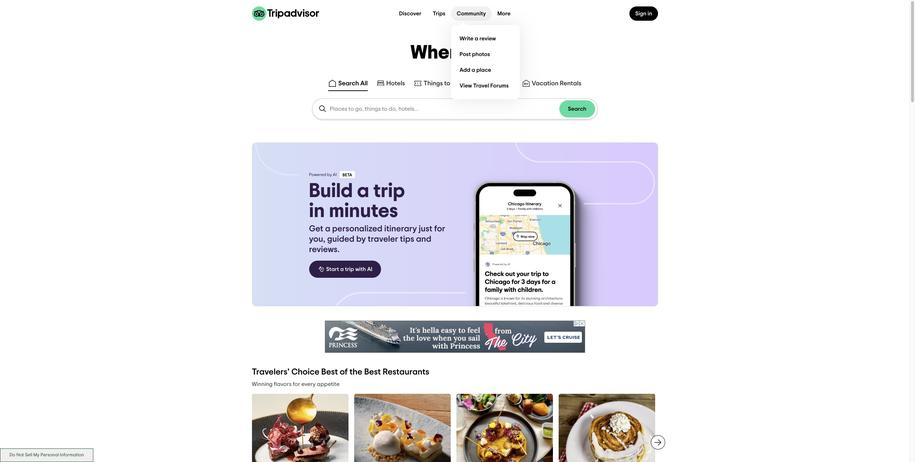 Task type: locate. For each thing, give the bounding box(es) containing it.
add
[[460, 67, 470, 73]]

for left every
[[293, 382, 300, 387]]

menu
[[451, 25, 520, 99]]

1 vertical spatial trip
[[345, 267, 354, 272]]

trip inside the build a trip in minutes get a personalized itinerary just for you, guided by traveler tips and reviews.
[[373, 181, 405, 201]]

things
[[424, 80, 443, 87]]

1 vertical spatial by
[[356, 235, 366, 244]]

1 vertical spatial do
[[10, 453, 15, 458]]

for inside the build a trip in minutes get a personalized itinerary just for you, guided by traveler tips and reviews.
[[434, 225, 445, 233]]

1 vertical spatial in
[[309, 201, 325, 221]]

a right start
[[340, 267, 344, 272]]

minutes
[[329, 201, 398, 221]]

write a review link
[[457, 31, 514, 46]]

trip for ai
[[345, 267, 354, 272]]

1 horizontal spatial in
[[648, 11, 652, 16]]

vacation rentals button
[[520, 78, 583, 91]]

guided
[[327, 235, 354, 244]]

community
[[457, 11, 486, 16]]

0 vertical spatial ai
[[333, 173, 337, 177]]

hotels button
[[375, 78, 406, 91]]

0 horizontal spatial do
[[10, 453, 15, 458]]

hotels
[[386, 80, 405, 87]]

review
[[479, 36, 496, 41]]

0 horizontal spatial restaurants
[[383, 368, 429, 377]]

search left all
[[338, 80, 359, 87]]

add a place link
[[457, 62, 514, 78]]

restaurants
[[478, 80, 513, 87], [383, 368, 429, 377]]

a for write
[[475, 36, 478, 41]]

1 horizontal spatial by
[[356, 235, 366, 244]]

ai left the beta
[[333, 173, 337, 177]]

personalized
[[332, 225, 382, 233]]

by
[[327, 173, 332, 177], [356, 235, 366, 244]]

a
[[475, 36, 478, 41], [472, 67, 475, 73], [357, 181, 369, 201], [325, 225, 330, 233], [340, 267, 344, 272]]

restaurants link
[[468, 79, 513, 88]]

discover button
[[393, 6, 427, 21]]

trip inside button
[[345, 267, 354, 272]]

tripadvisor image
[[252, 6, 319, 21]]

personal
[[40, 453, 59, 458]]

best
[[321, 368, 338, 377], [364, 368, 381, 377]]

winning
[[252, 382, 273, 387]]

0 horizontal spatial in
[[309, 201, 325, 221]]

in
[[648, 11, 652, 16], [309, 201, 325, 221]]

1 best from the left
[[321, 368, 338, 377]]

0 vertical spatial restaurants
[[478, 80, 513, 87]]

a for add
[[472, 67, 475, 73]]

more button
[[492, 6, 516, 21]]

Search search field
[[313, 99, 597, 119], [330, 106, 559, 112]]

advertisement region
[[325, 321, 585, 353]]

trips
[[433, 11, 445, 16]]

search for search all
[[338, 80, 359, 87]]

travelers'
[[252, 368, 290, 377]]

get
[[309, 225, 323, 233]]

1 horizontal spatial trip
[[373, 181, 405, 201]]

by down personalized
[[356, 235, 366, 244]]

ai
[[333, 173, 337, 177], [367, 267, 372, 272]]

add a place
[[460, 67, 491, 73]]

view travel forums link
[[457, 78, 514, 94]]

do
[[452, 80, 460, 87], [10, 453, 15, 458]]

in right sign
[[648, 11, 652, 16]]

1 horizontal spatial search
[[568, 106, 586, 112]]

for right just
[[434, 225, 445, 233]]

things to do link
[[414, 79, 460, 88]]

a inside "link"
[[475, 36, 478, 41]]

1 horizontal spatial do
[[452, 80, 460, 87]]

1 vertical spatial restaurants
[[383, 368, 429, 377]]

best right the
[[364, 368, 381, 377]]

1 horizontal spatial best
[[364, 368, 381, 377]]

tab list
[[0, 76, 910, 93]]

search down rentals
[[568, 106, 586, 112]]

start a trip with ai
[[326, 267, 372, 272]]

0 horizontal spatial trip
[[345, 267, 354, 272]]

search
[[338, 80, 359, 87], [568, 106, 586, 112]]

1 vertical spatial ai
[[367, 267, 372, 272]]

choice
[[291, 368, 319, 377]]

community button
[[451, 6, 492, 21]]

things to do
[[424, 80, 460, 87]]

travel
[[473, 83, 489, 88]]

0 vertical spatial search
[[338, 80, 359, 87]]

trip for minutes
[[373, 181, 405, 201]]

sign in
[[635, 11, 652, 16]]

0 horizontal spatial for
[[293, 382, 300, 387]]

photos
[[472, 51, 490, 57]]

tips
[[400, 235, 414, 244]]

in up get at the left of page
[[309, 201, 325, 221]]

ai right with at the left of page
[[367, 267, 372, 272]]

every
[[301, 382, 316, 387]]

for
[[434, 225, 445, 233], [293, 382, 300, 387]]

restaurants inside button
[[478, 80, 513, 87]]

1 horizontal spatial for
[[434, 225, 445, 233]]

0 horizontal spatial best
[[321, 368, 338, 377]]

write a review
[[460, 36, 496, 41]]

0 horizontal spatial by
[[327, 173, 332, 177]]

best up appetite
[[321, 368, 338, 377]]

vacation
[[532, 80, 558, 87]]

start a trip with ai button
[[309, 261, 381, 278]]

trip
[[373, 181, 405, 201], [345, 267, 354, 272]]

0 horizontal spatial search
[[338, 80, 359, 87]]

with
[[355, 267, 366, 272]]

a right build
[[357, 181, 369, 201]]

1 horizontal spatial restaurants
[[478, 80, 513, 87]]

a right add
[[472, 67, 475, 73]]

0 vertical spatial trip
[[373, 181, 405, 201]]

1 horizontal spatial ai
[[367, 267, 372, 272]]

build
[[309, 181, 353, 201]]

search search field down 'view'
[[313, 99, 597, 119]]

my
[[33, 453, 39, 458]]

by right powered
[[327, 173, 332, 177]]

0 vertical spatial for
[[434, 225, 445, 233]]

winning flavors for every appetite
[[252, 382, 340, 387]]

1 vertical spatial for
[[293, 382, 300, 387]]

rentals
[[560, 80, 581, 87]]

beta
[[343, 173, 352, 177]]

a inside button
[[340, 267, 344, 272]]

do left not
[[10, 453, 15, 458]]

a right write
[[475, 36, 478, 41]]

do right to
[[452, 80, 460, 87]]

1 vertical spatial search
[[568, 106, 586, 112]]

post photos
[[460, 51, 490, 57]]

reviews.
[[309, 246, 340, 254]]

next image
[[654, 439, 662, 447]]

0 vertical spatial do
[[452, 80, 460, 87]]



Task type: describe. For each thing, give the bounding box(es) containing it.
search image
[[318, 105, 327, 113]]

do inside do not sell my personal information button
[[10, 453, 15, 458]]

restaurants button
[[467, 78, 515, 91]]

do not sell my personal information
[[10, 453, 84, 458]]

0 vertical spatial in
[[648, 11, 652, 16]]

search button
[[559, 100, 595, 118]]

to
[[444, 80, 450, 87]]

information
[[60, 453, 84, 458]]

sign in link
[[630, 6, 658, 21]]

forums
[[490, 83, 509, 88]]

where
[[410, 43, 468, 63]]

all
[[360, 80, 368, 87]]

a for build
[[357, 181, 369, 201]]

0 vertical spatial by
[[327, 173, 332, 177]]

vacation rentals link
[[522, 79, 581, 88]]

travelers' choice best of the best restaurants
[[252, 368, 429, 377]]

post photos link
[[457, 46, 514, 62]]

search all button
[[327, 78, 369, 91]]

tab list containing search all
[[0, 76, 910, 93]]

and
[[416, 235, 431, 244]]

things to do button
[[412, 78, 461, 91]]

trips button
[[427, 6, 451, 21]]

powered by ai
[[309, 173, 337, 177]]

a right get at the left of page
[[325, 225, 330, 233]]

where to?
[[410, 43, 499, 63]]

a for start
[[340, 267, 344, 272]]

itinerary
[[384, 225, 417, 233]]

hotels link
[[376, 79, 405, 88]]

sign
[[635, 11, 646, 16]]

2 best from the left
[[364, 368, 381, 377]]

do not sell my personal information button
[[0, 449, 93, 463]]

menu containing write a review
[[451, 25, 520, 99]]

ai inside button
[[367, 267, 372, 272]]

sell
[[25, 453, 32, 458]]

just
[[419, 225, 432, 233]]

write
[[460, 36, 473, 41]]

in inside the build a trip in minutes get a personalized itinerary just for you, guided by traveler tips and reviews.
[[309, 201, 325, 221]]

vacation rentals
[[532, 80, 581, 87]]

place
[[476, 67, 491, 73]]

do inside things to do link
[[452, 80, 460, 87]]

previous image
[[248, 439, 256, 447]]

search all
[[338, 80, 368, 87]]

you,
[[309, 235, 325, 244]]

by inside the build a trip in minutes get a personalized itinerary just for you, guided by traveler tips and reviews.
[[356, 235, 366, 244]]

search for search
[[568, 106, 586, 112]]

search search field containing search
[[313, 99, 597, 119]]

build a trip in minutes get a personalized itinerary just for you, guided by traveler tips and reviews.
[[309, 181, 445, 254]]

0 horizontal spatial ai
[[333, 173, 337, 177]]

more
[[497, 11, 511, 16]]

start
[[326, 267, 339, 272]]

flavors
[[274, 382, 292, 387]]

to?
[[472, 43, 499, 63]]

traveler
[[368, 235, 398, 244]]

powered
[[309, 173, 326, 177]]

appetite
[[317, 382, 340, 387]]

of
[[340, 368, 348, 377]]

post
[[460, 51, 471, 57]]

search search field down to
[[330, 106, 559, 112]]

the
[[350, 368, 362, 377]]

view
[[460, 83, 472, 88]]

discover
[[399, 11, 421, 16]]

not
[[16, 453, 24, 458]]

view travel forums
[[460, 83, 509, 88]]



Task type: vqa. For each thing, say whether or not it's contained in the screenshot.
See tours "link"
no



